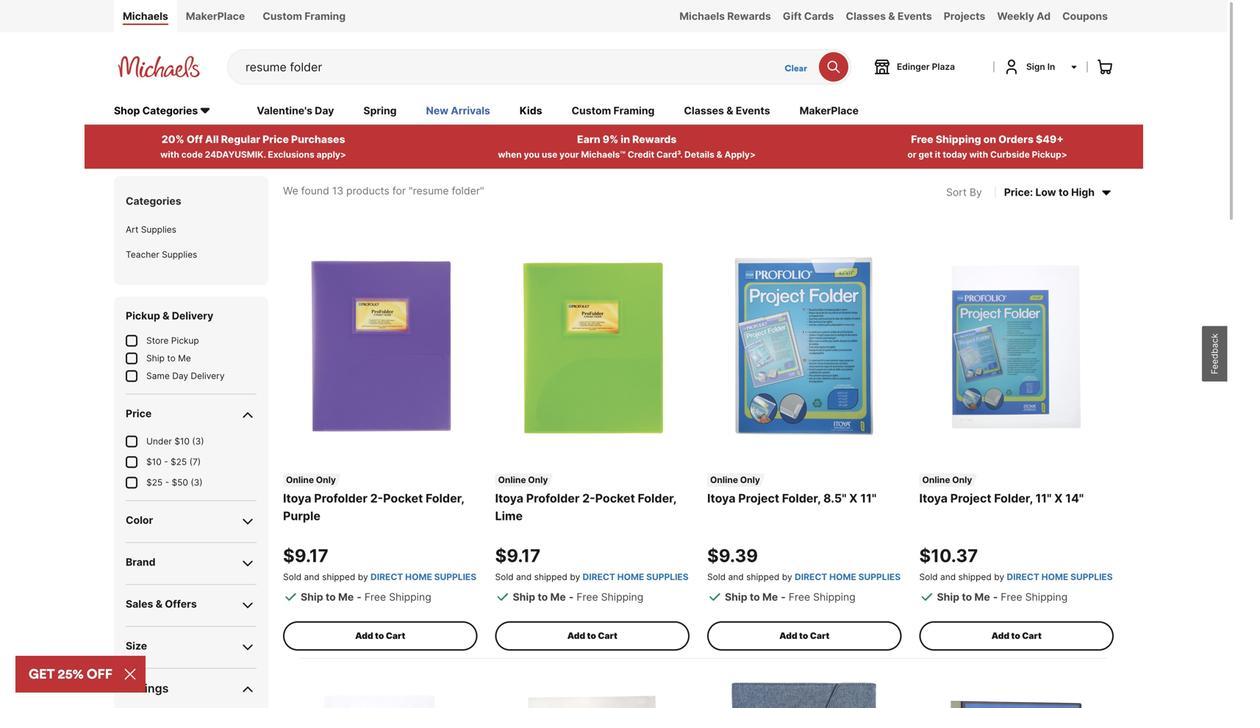 Task type: locate. For each thing, give the bounding box(es) containing it.
teacher
[[126, 250, 159, 260]]

3 by from the left
[[783, 572, 793, 583]]

add for lime
[[568, 631, 586, 642]]

3 up 7
[[195, 436, 201, 447]]

projects
[[944, 10, 986, 22]]

valentine's
[[257, 105, 313, 117]]

by inside '$9.39 sold and shipped by direct home supplies'
[[783, 572, 793, 583]]

(
[[192, 436, 195, 447], [190, 457, 193, 468], [191, 478, 194, 488]]

add to cart button
[[283, 622, 478, 651], [495, 622, 690, 651], [708, 622, 902, 651], [920, 622, 1115, 651]]

project up $9.39
[[739, 492, 780, 506]]

classes & events up the apply>
[[684, 105, 771, 117]]

9%
[[603, 133, 619, 146]]

1 2- from the left
[[370, 492, 383, 506]]

11" left 14"
[[1036, 492, 1052, 506]]

only up itoya project folder, 11" x 14"
[[953, 475, 973, 486]]

1 add from the left
[[355, 631, 373, 642]]

&
[[889, 10, 896, 22], [727, 105, 734, 117], [717, 150, 723, 160], [163, 310, 170, 322], [156, 598, 163, 611]]

direct inside $10.37 sold and shipped by direct home supplies
[[1008, 572, 1040, 583]]

1 vertical spatial )
[[198, 457, 201, 468]]

)
[[201, 436, 204, 447], [198, 457, 201, 468], [200, 478, 203, 488]]

apply>
[[725, 150, 756, 160]]

4 online from the left
[[923, 475, 951, 486]]

1 vertical spatial makerplace link
[[800, 104, 859, 120]]

details
[[685, 150, 715, 160]]

1 $9.17 sold and shipped by direct home supplies from the left
[[283, 545, 477, 583]]

1 horizontal spatial custom
[[572, 105, 612, 117]]

4 folder, from the left
[[995, 492, 1033, 506]]

1 horizontal spatial events
[[898, 10, 933, 22]]

3 online only from the left
[[711, 475, 761, 486]]

online for itoya project folder, 11" x 14"
[[923, 475, 951, 486]]

makerplace down search button icon in the top of the page
[[800, 105, 859, 117]]

shipped
[[322, 572, 356, 583], [535, 572, 568, 583], [747, 572, 780, 583], [959, 572, 992, 583]]

1 horizontal spatial project
[[951, 492, 992, 506]]

0 vertical spatial 3
[[195, 436, 201, 447]]

ship to me - free shipping for purple
[[301, 591, 432, 604]]

with down on in the right top of the page
[[970, 150, 989, 160]]

0 horizontal spatial $25
[[146, 478, 163, 488]]

add to cart for lime
[[568, 631, 618, 642]]

sold down '$10.37'
[[920, 572, 938, 583]]

1 horizontal spatial profolder
[[527, 492, 580, 506]]

0 horizontal spatial custom framing link
[[254, 0, 355, 32]]

4 and from the left
[[941, 572, 957, 583]]

classes & events link up edinger
[[841, 0, 939, 32]]

products
[[347, 185, 390, 197]]

0 horizontal spatial profolder
[[314, 492, 368, 506]]

3 add to cart from the left
[[780, 631, 830, 642]]

1 vertical spatial day
[[172, 371, 188, 382]]

profolder inside itoya profolder 2-pocket folder, lime
[[527, 492, 580, 506]]

0 horizontal spatial classes & events
[[684, 105, 771, 117]]

2 vertical spatial (
[[191, 478, 194, 488]]

by inside $10.37 sold and shipped by direct home supplies
[[995, 572, 1005, 583]]

shipped for itoya profolder 2-pocket folder, purple
[[322, 572, 356, 583]]

direct for 11"
[[795, 572, 828, 583]]

pickup up store
[[126, 310, 160, 322]]

0 horizontal spatial pickup
[[126, 310, 160, 322]]

price up "under"
[[126, 408, 152, 420]]

2 add to cart from the left
[[568, 631, 618, 642]]

itoya profolder 2-pocket folder, purple image
[[283, 250, 478, 445]]

$9.39 sold and shipped by direct home supplies
[[708, 545, 901, 583]]

and for itoya profolder 2-pocket folder, lime
[[516, 572, 532, 583]]

2 pocket from the left
[[596, 492, 635, 506]]

art
[[126, 225, 139, 235]]

makerplace right michaels link
[[186, 10, 245, 22]]

1 online from the left
[[286, 475, 314, 486]]

sold inside '$9.39 sold and shipped by direct home supplies'
[[708, 572, 726, 583]]

sold down purple
[[283, 572, 302, 583]]

$25 left 7
[[171, 457, 187, 468]]

2 home from the left
[[618, 572, 645, 583]]

24dayusmik.
[[205, 150, 266, 160]]

$10 up $10 - $25 ( 7 )
[[175, 436, 190, 447]]

2 and from the left
[[516, 572, 532, 583]]

today
[[943, 150, 968, 160]]

1 vertical spatial custom
[[572, 105, 612, 117]]

sold for itoya project folder, 8.5" x 11"
[[708, 572, 726, 583]]

0 vertical spatial price
[[263, 133, 289, 146]]

itoya inside "link"
[[920, 492, 948, 506]]

day down ship to me
[[172, 371, 188, 382]]

ad
[[1037, 10, 1051, 22]]

delivery for same day delivery
[[191, 371, 225, 382]]

1 horizontal spatial $9.17
[[495, 545, 541, 567]]

in
[[621, 133, 631, 146]]

and down $9.39
[[729, 572, 744, 583]]

and inside '$9.39 sold and shipped by direct home supplies'
[[729, 572, 744, 583]]

- for itoya project folder, 11" x 14"
[[994, 591, 999, 604]]

0 horizontal spatial classes & events link
[[684, 104, 771, 120]]

categories up art supplies
[[126, 195, 181, 208]]

2 by from the left
[[570, 572, 581, 583]]

sold down $9.39
[[708, 572, 726, 583]]

$9.17 sold and shipped by direct home supplies down itoya profolder 2-pocket folder, lime link
[[495, 545, 689, 583]]

2 shipped from the left
[[535, 572, 568, 583]]

valentine's day
[[257, 105, 334, 117]]

cart
[[386, 631, 406, 642], [598, 631, 618, 642], [811, 631, 830, 642], [1023, 631, 1042, 642]]

1 horizontal spatial day
[[315, 105, 334, 117]]

1 horizontal spatial $10
[[175, 436, 190, 447]]

itoya profolder 2-pocket folder, lime
[[495, 492, 677, 524]]

0 horizontal spatial 2-
[[370, 492, 383, 506]]

2 sold from the left
[[495, 572, 514, 583]]

project for $9.39
[[739, 492, 780, 506]]

online only up purple
[[286, 475, 336, 486]]

4 itoya from the left
[[920, 492, 948, 506]]

you
[[524, 150, 540, 160]]

0 horizontal spatial pocket
[[383, 492, 423, 506]]

$9.39
[[708, 545, 759, 567]]

rewards left gift
[[728, 10, 772, 22]]

1 only from the left
[[316, 475, 336, 486]]

1 horizontal spatial custom framing link
[[572, 104, 655, 120]]

2 $9.17 sold and shipped by direct home supplies from the left
[[495, 545, 689, 583]]

delivery down ship to me
[[191, 371, 225, 382]]

kids
[[520, 105, 543, 117]]

3 cart from the left
[[811, 631, 830, 642]]

supplies for teacher supplies
[[162, 250, 197, 260]]

11" right 8.5"
[[861, 492, 877, 506]]

3 add to cart button from the left
[[708, 622, 902, 651]]

0 horizontal spatial x
[[850, 492, 858, 506]]

itoya inside itoya profolder 2-pocket folder, purple
[[283, 492, 312, 506]]

pocket inside itoya profolder 2-pocket folder, lime
[[596, 492, 635, 506]]

free for itoya project folder, 8.5" x 11"
[[789, 591, 811, 604]]

itoya up '$10.37'
[[920, 492, 948, 506]]

with down 20%
[[160, 150, 179, 160]]

4 shipped from the left
[[959, 572, 992, 583]]

0 horizontal spatial classes
[[684, 105, 725, 117]]

x for $10.37
[[1055, 492, 1063, 506]]

code
[[181, 150, 203, 160]]

shipped inside '$9.39 sold and shipped by direct home supplies'
[[747, 572, 780, 583]]

1 vertical spatial classes & events link
[[684, 104, 771, 120]]

4 by from the left
[[995, 572, 1005, 583]]

2 direct from the left
[[583, 572, 616, 583]]

classes up details
[[684, 105, 725, 117]]

online up itoya project folder, 11" x 14"
[[923, 475, 951, 486]]

3 sold from the left
[[708, 572, 726, 583]]

0 horizontal spatial project
[[739, 492, 780, 506]]

1 by from the left
[[358, 572, 368, 583]]

4 add from the left
[[992, 631, 1010, 642]]

and down purple
[[304, 572, 320, 583]]

1 vertical spatial makerplace
[[800, 105, 859, 117]]

itoya up $9.39
[[708, 492, 736, 506]]

shipping for itoya profolder 2-pocket folder, purple
[[389, 591, 432, 604]]

2 $9.17 from the left
[[495, 545, 541, 567]]

only up purple
[[316, 475, 336, 486]]

1 home from the left
[[405, 572, 432, 583]]

direct inside '$9.39 sold and shipped by direct home supplies'
[[795, 572, 828, 583]]

ship for itoya profolder 2-pocket folder, lime
[[513, 591, 536, 604]]

$9.17 down lime
[[495, 545, 541, 567]]

1 supplies from the left
[[435, 572, 477, 583]]

clear button
[[785, 62, 808, 74]]

$25 left '$50'
[[146, 478, 163, 488]]

0 vertical spatial supplies
[[141, 225, 177, 235]]

4 supplies from the left
[[1071, 572, 1114, 583]]

offers
[[165, 598, 197, 611]]

4 only from the left
[[953, 475, 973, 486]]

$10 down "under"
[[146, 457, 162, 468]]

3 add from the left
[[780, 631, 798, 642]]

0 horizontal spatial events
[[736, 105, 771, 117]]

ship to me - free shipping for 14"
[[938, 591, 1068, 604]]

events left projects link
[[898, 10, 933, 22]]

3 right '$50'
[[194, 478, 200, 488]]

cards
[[805, 10, 835, 22]]

0 horizontal spatial rewards
[[633, 133, 677, 146]]

3 ship to me - free shipping from the left
[[725, 591, 856, 604]]

0 horizontal spatial $9.17
[[283, 545, 329, 567]]

$9.17 sold and shipped by direct home supplies for purple
[[283, 545, 477, 583]]

) right "under"
[[201, 436, 204, 447]]

2 profolder from the left
[[527, 492, 580, 506]]

online up purple
[[286, 475, 314, 486]]

0 horizontal spatial day
[[172, 371, 188, 382]]

ratings
[[126, 682, 169, 696]]

with inside 20% off all regular price purchases with code 24dayusmik. exclusions apply>
[[160, 150, 179, 160]]

20% off all regular price purchases with code 24dayusmik. exclusions apply>
[[160, 133, 347, 160]]

0 vertical spatial delivery
[[172, 310, 214, 322]]

2 supplies from the left
[[647, 572, 689, 583]]

1 cart from the left
[[386, 631, 406, 642]]

day up purchases on the top left of page
[[315, 105, 334, 117]]

1 horizontal spatial $9.17 sold and shipped by direct home supplies
[[495, 545, 689, 583]]

and down lime
[[516, 572, 532, 583]]

free inside free shipping on orders $49+ or get it today with curbside pickup>
[[912, 133, 934, 146]]

sold down lime
[[495, 572, 514, 583]]

and down '$10.37'
[[941, 572, 957, 583]]

shop categories
[[114, 105, 198, 117]]

categories up 20%
[[142, 105, 198, 117]]

1 horizontal spatial x
[[1055, 492, 1063, 506]]

1 add to cart button from the left
[[283, 622, 478, 651]]

) right '$50'
[[200, 478, 203, 488]]

and inside $10.37 sold and shipped by direct home supplies
[[941, 572, 957, 583]]

2 only from the left
[[528, 475, 548, 486]]

2 add from the left
[[568, 631, 586, 642]]

1 vertical spatial (
[[190, 457, 193, 468]]

1 profolder from the left
[[314, 492, 368, 506]]

3 folder, from the left
[[783, 492, 821, 506]]

weekly
[[998, 10, 1035, 22]]

pocket inside itoya profolder 2-pocket folder, purple
[[383, 492, 423, 506]]

itoya inside itoya profolder 2-pocket folder, lime
[[495, 492, 524, 506]]

direct home supplies link for itoya project folder, 11" x 14"
[[1008, 572, 1114, 583]]

1 horizontal spatial makerplace
[[800, 105, 859, 117]]

3 only from the left
[[741, 475, 761, 486]]

for
[[393, 185, 406, 197]]

project inside "link"
[[951, 492, 992, 506]]

sign in button
[[1003, 58, 1079, 76]]

1 x from the left
[[850, 492, 858, 506]]

me for itoya profolder 2-pocket folder, lime
[[551, 591, 566, 604]]

only
[[316, 475, 336, 486], [528, 475, 548, 486], [741, 475, 761, 486], [953, 475, 973, 486]]

3 and from the left
[[729, 572, 744, 583]]

-
[[164, 457, 168, 468], [165, 478, 169, 488], [357, 591, 362, 604], [569, 591, 574, 604], [781, 591, 786, 604], [994, 591, 999, 604]]

1 vertical spatial delivery
[[191, 371, 225, 382]]

( down under $10 ( 3 )
[[190, 457, 193, 468]]

delivery for pickup & delivery
[[172, 310, 214, 322]]

gift cards
[[783, 10, 835, 22]]

3 itoya from the left
[[708, 492, 736, 506]]

sign in
[[1027, 61, 1056, 72]]

sold for itoya profolder 2-pocket folder, lime
[[495, 572, 514, 583]]

1 vertical spatial custom framing link
[[572, 104, 655, 120]]

0 horizontal spatial 11"
[[861, 492, 877, 506]]

home inside $10.37 sold and shipped by direct home supplies
[[1042, 572, 1069, 583]]

1 horizontal spatial price
[[263, 133, 289, 146]]

x left 14"
[[1055, 492, 1063, 506]]

2- for purple
[[370, 492, 383, 506]]

only up itoya project folder, 8.5" x 11"
[[741, 475, 761, 486]]

itoya for itoya profolder 2-pocket folder, lime
[[495, 492, 524, 506]]

1 with from the left
[[160, 150, 179, 160]]

1 horizontal spatial classes & events
[[846, 10, 933, 22]]

cart for itoya project folder, 11" x 14"
[[1023, 631, 1042, 642]]

0 vertical spatial custom
[[263, 10, 302, 22]]

project for $10.37
[[951, 492, 992, 506]]

4 home from the left
[[1042, 572, 1069, 583]]

0 horizontal spatial price
[[126, 408, 152, 420]]

add to cart button for 14"
[[920, 622, 1115, 651]]

add to cart for purple
[[355, 631, 406, 642]]

1 horizontal spatial pocket
[[596, 492, 635, 506]]

under
[[146, 436, 172, 447]]

1 vertical spatial framing
[[614, 105, 655, 117]]

profolder inside itoya profolder 2-pocket folder, purple
[[314, 492, 368, 506]]

project up '$10.37'
[[951, 492, 992, 506]]

shipped for itoya profolder 2-pocket folder, lime
[[535, 572, 568, 583]]

3 direct from the left
[[795, 572, 828, 583]]

x inside "link"
[[1055, 492, 1063, 506]]

2 ship to me - free shipping from the left
[[513, 591, 644, 604]]

in
[[1048, 61, 1056, 72]]

2 online from the left
[[498, 475, 526, 486]]

7
[[193, 457, 198, 468]]

ship to me - free shipping
[[301, 591, 432, 604], [513, 591, 644, 604], [725, 591, 856, 604], [938, 591, 1068, 604]]

4 add to cart from the left
[[992, 631, 1042, 642]]

2 michaels from the left
[[680, 10, 725, 22]]

pickup up ship to me
[[171, 336, 199, 346]]

sold inside $10.37 sold and shipped by direct home supplies
[[920, 572, 938, 583]]

1 vertical spatial rewards
[[633, 133, 677, 146]]

1 horizontal spatial 2-
[[583, 492, 596, 506]]

1 horizontal spatial rewards
[[728, 10, 772, 22]]

classes & events link
[[841, 0, 939, 32], [684, 104, 771, 120]]

shipped inside $10.37 sold and shipped by direct home supplies
[[959, 572, 992, 583]]

& up store pickup
[[163, 310, 170, 322]]

1 folder, from the left
[[426, 492, 465, 506]]

direct home supplies link for itoya project folder, 8.5" x 11"
[[795, 572, 901, 583]]

itoya up lime
[[495, 492, 524, 506]]

) down under $10 ( 3 )
[[198, 457, 201, 468]]

$9.17 sold and shipped by direct home supplies down itoya profolder 2-pocket folder, purple link
[[283, 545, 477, 583]]

direct home supplies link for itoya profolder 2-pocket folder, lime
[[583, 572, 689, 583]]

1 online only from the left
[[286, 475, 336, 486]]

supplies for art supplies
[[141, 225, 177, 235]]

0 horizontal spatial $9.17 sold and shipped by direct home supplies
[[283, 545, 477, 583]]

0 vertical spatial classes
[[846, 10, 887, 22]]

supplies inside $10.37 sold and shipped by direct home supplies
[[1071, 572, 1114, 583]]

itoya
[[283, 492, 312, 506], [495, 492, 524, 506], [708, 492, 736, 506], [920, 492, 948, 506]]

it
[[936, 150, 941, 160]]

with
[[160, 150, 179, 160], [970, 150, 989, 160]]

3 online from the left
[[711, 475, 739, 486]]

1 horizontal spatial with
[[970, 150, 989, 160]]

classes & events up edinger
[[846, 10, 933, 22]]

0 vertical spatial custom framing link
[[254, 0, 355, 32]]

0 vertical spatial rewards
[[728, 10, 772, 22]]

teacher supplies button
[[114, 243, 269, 268]]

( for 7
[[190, 457, 193, 468]]

1 horizontal spatial michaels
[[680, 10, 725, 22]]

free for itoya profolder 2-pocket folder, purple
[[365, 591, 386, 604]]

( right '$50'
[[191, 478, 194, 488]]

$9.17 sold and shipped by direct home supplies for lime
[[495, 545, 689, 583]]

1 horizontal spatial $25
[[171, 457, 187, 468]]

- for itoya project folder, 8.5" x 11"
[[781, 591, 786, 604]]

on
[[984, 133, 997, 146]]

profolder for lime
[[527, 492, 580, 506]]

4 direct home supplies link from the left
[[1008, 572, 1114, 583]]

supplies down categories button at the top
[[141, 225, 177, 235]]

1 horizontal spatial classes
[[846, 10, 887, 22]]

1 itoya from the left
[[283, 492, 312, 506]]

itoya project folder, 11" x 14"
[[920, 492, 1085, 506]]

ship for itoya profolder 2-pocket folder, purple
[[301, 591, 323, 604]]

home for itoya project folder, 11" x 14"
[[1042, 572, 1069, 583]]

rewards inside earn 9% in rewards when you use your michaels™ credit card³. details & apply>
[[633, 133, 677, 146]]

2 online only from the left
[[498, 475, 548, 486]]

1 shipped from the left
[[322, 572, 356, 583]]

home inside '$9.39 sold and shipped by direct home supplies'
[[830, 572, 857, 583]]

1 vertical spatial supplies
[[162, 250, 197, 260]]

under $10 ( 3 )
[[146, 436, 204, 447]]

day for valentine's
[[315, 105, 334, 117]]

4 ship to me - free shipping from the left
[[938, 591, 1068, 604]]

online up itoya project folder, 8.5" x 11"
[[711, 475, 739, 486]]

1 vertical spatial categories
[[126, 195, 181, 208]]

( up 7
[[192, 436, 195, 447]]

$9.17 down purple
[[283, 545, 329, 567]]

add to cart for 14"
[[992, 631, 1042, 642]]

1 and from the left
[[304, 572, 320, 583]]

$50
[[172, 478, 188, 488]]

2 direct home supplies link from the left
[[583, 572, 689, 583]]

2- inside itoya profolder 2-pocket folder, purple
[[370, 492, 383, 506]]

sign
[[1027, 61, 1046, 72]]

classes right cards
[[846, 10, 887, 22]]

0 vertical spatial classes & events
[[846, 10, 933, 22]]

3 home from the left
[[830, 572, 857, 583]]

online only for itoya project folder, 11" x 14"
[[923, 475, 973, 486]]

1 horizontal spatial custom framing
[[572, 105, 655, 117]]

online only
[[286, 475, 336, 486], [498, 475, 548, 486], [711, 475, 761, 486], [923, 475, 973, 486]]

online only up itoya project folder, 11" x 14"
[[923, 475, 973, 486]]

2 2- from the left
[[583, 492, 596, 506]]

to
[[167, 353, 176, 364], [326, 591, 336, 604], [538, 591, 548, 604], [750, 591, 761, 604], [963, 591, 973, 604], [375, 631, 384, 642], [587, 631, 597, 642], [800, 631, 809, 642], [1012, 631, 1021, 642]]

rewards up credit
[[633, 133, 677, 146]]

2 x from the left
[[1055, 492, 1063, 506]]

1 add to cart from the left
[[355, 631, 406, 642]]

1 horizontal spatial pickup
[[171, 336, 199, 346]]

spring link
[[364, 104, 397, 120]]

11"
[[861, 492, 877, 506], [1036, 492, 1052, 506]]

only up itoya profolder 2-pocket folder, lime on the bottom of the page
[[528, 475, 548, 486]]

add for 14"
[[992, 631, 1010, 642]]

2- inside itoya profolder 2-pocket folder, lime
[[583, 492, 596, 506]]

1 vertical spatial events
[[736, 105, 771, 117]]

1 vertical spatial classes & events
[[684, 105, 771, 117]]

michaels rewards
[[680, 10, 772, 22]]

0 vertical spatial makerplace
[[186, 10, 245, 22]]

2 cart from the left
[[598, 631, 618, 642]]

3 direct home supplies link from the left
[[795, 572, 901, 583]]

cart for itoya project folder, 8.5" x 11"
[[811, 631, 830, 642]]

online only for itoya profolder 2-pocket folder, lime
[[498, 475, 548, 486]]

1 vertical spatial custom framing
[[572, 105, 655, 117]]

1 sold from the left
[[283, 572, 302, 583]]

itoya up purple
[[283, 492, 312, 506]]

ship
[[146, 353, 165, 364], [301, 591, 323, 604], [513, 591, 536, 604], [725, 591, 748, 604], [938, 591, 960, 604]]

1 direct from the left
[[371, 572, 403, 583]]

ship to me - free shipping for 11"
[[725, 591, 856, 604]]

0 horizontal spatial custom framing
[[263, 10, 346, 22]]

makerplace
[[186, 10, 245, 22], [800, 105, 859, 117]]

1 vertical spatial classes
[[684, 105, 725, 117]]

2 11" from the left
[[1036, 492, 1052, 506]]

14"
[[1066, 492, 1085, 506]]

2 folder, from the left
[[638, 492, 677, 506]]

3 shipped from the left
[[747, 572, 780, 583]]

0 horizontal spatial with
[[160, 150, 179, 160]]

shipped for itoya project folder, 8.5" x 11"
[[747, 572, 780, 583]]

categories link
[[126, 194, 181, 209]]

supplies for itoya profolder 2-pocket folder, purple
[[435, 572, 477, 583]]

1 $9.17 from the left
[[283, 545, 329, 567]]

1 horizontal spatial makerplace link
[[800, 104, 859, 120]]

get
[[919, 150, 933, 160]]

2- for lime
[[583, 492, 596, 506]]

1 horizontal spatial classes & events link
[[841, 0, 939, 32]]

price
[[263, 133, 289, 146], [126, 408, 152, 420]]

4 direct from the left
[[1008, 572, 1040, 583]]

0 horizontal spatial michaels
[[123, 10, 168, 22]]

0 horizontal spatial $10
[[146, 457, 162, 468]]

only for itoya profolder 2-pocket folder, purple
[[316, 475, 336, 486]]

supplies for itoya project folder, 8.5" x 11"
[[859, 572, 901, 583]]

supplies inside '$9.39 sold and shipped by direct home supplies'
[[859, 572, 901, 583]]

2 itoya from the left
[[495, 492, 524, 506]]

sold for itoya project folder, 11" x 14"
[[920, 572, 938, 583]]

4 online only from the left
[[923, 475, 973, 486]]

2 vertical spatial )
[[200, 478, 203, 488]]

1 horizontal spatial 11"
[[1036, 492, 1052, 506]]

supplies down art supplies dropdown button
[[162, 250, 197, 260]]

3 supplies from the left
[[859, 572, 901, 583]]

1 vertical spatial $10
[[146, 457, 162, 468]]

2 with from the left
[[970, 150, 989, 160]]

custom framing
[[263, 10, 346, 22], [572, 105, 655, 117]]

2 add to cart button from the left
[[495, 622, 690, 651]]

delivery up store pickup
[[172, 310, 214, 322]]

0 vertical spatial custom framing
[[263, 10, 346, 22]]

0 horizontal spatial custom
[[263, 10, 302, 22]]

2 project from the left
[[951, 492, 992, 506]]

0 vertical spatial makerplace link
[[177, 0, 254, 32]]

kids link
[[520, 104, 543, 120]]

classes & events link up the apply>
[[684, 104, 771, 120]]

1 pocket from the left
[[383, 492, 423, 506]]

$25 - $50 ( 3 )
[[146, 478, 203, 488]]

1 direct home supplies link from the left
[[371, 572, 477, 583]]

1 michaels from the left
[[123, 10, 168, 22]]

gift
[[783, 10, 802, 22]]

and for itoya project folder, 11" x 14"
[[941, 572, 957, 583]]

0 vertical spatial day
[[315, 105, 334, 117]]

itoya project folder, 8.5" x 11"
[[708, 492, 877, 506]]

4 sold from the left
[[920, 572, 938, 583]]

custom framing for the bottom custom framing link
[[572, 105, 655, 117]]

3
[[195, 436, 201, 447], [194, 478, 200, 488]]

4 add to cart button from the left
[[920, 622, 1115, 651]]

1 ship to me - free shipping from the left
[[301, 591, 432, 604]]

michaels for michaels
[[123, 10, 168, 22]]

online only up lime
[[498, 475, 548, 486]]

michaels link
[[114, 0, 177, 32]]

price up exclusions
[[263, 133, 289, 146]]

1 project from the left
[[739, 492, 780, 506]]

online up lime
[[498, 475, 526, 486]]

online only up itoya project folder, 8.5" x 11"
[[711, 475, 761, 486]]

& right details
[[717, 150, 723, 160]]

) for $25 - $50 ( 3 )
[[200, 478, 203, 488]]

x right 8.5"
[[850, 492, 858, 506]]

profolder for purple
[[314, 492, 368, 506]]

events up the apply>
[[736, 105, 771, 117]]

4 cart from the left
[[1023, 631, 1042, 642]]

shipping inside free shipping on orders $49+ or get it today with curbside pickup>
[[936, 133, 982, 146]]

with inside free shipping on orders $49+ or get it today with curbside pickup>
[[970, 150, 989, 160]]

cart for itoya profolder 2-pocket folder, purple
[[386, 631, 406, 642]]

& up the apply>
[[727, 105, 734, 117]]

$9.17 sold and shipped by direct home supplies
[[283, 545, 477, 583], [495, 545, 689, 583]]

0 vertical spatial framing
[[305, 10, 346, 22]]



Task type: describe. For each thing, give the bounding box(es) containing it.
free for itoya profolder 2-pocket folder, lime
[[577, 591, 599, 604]]

home for itoya project folder, 8.5" x 11"
[[830, 572, 857, 583]]

online only for itoya profolder 2-pocket folder, purple
[[286, 475, 336, 486]]

coupons link
[[1057, 0, 1115, 32]]

clear
[[785, 62, 808, 73]]

ship to me
[[146, 353, 191, 364]]

$9.17 for lime
[[495, 545, 541, 567]]

and for itoya profolder 2-pocket folder, purple
[[304, 572, 320, 583]]

0 vertical spatial classes & events link
[[841, 0, 939, 32]]

add for 11"
[[780, 631, 798, 642]]

exclusions
[[268, 150, 315, 160]]

off
[[187, 133, 203, 146]]

new
[[426, 105, 449, 117]]

weekly ad
[[998, 10, 1051, 22]]

add to cart for 11"
[[780, 631, 830, 642]]

home for itoya profolder 2-pocket folder, lime
[[618, 572, 645, 583]]

shipping for itoya profolder 2-pocket folder, lime
[[602, 591, 644, 604]]

0 vertical spatial (
[[192, 436, 195, 447]]

add to cart button for lime
[[495, 622, 690, 651]]

direct for lime
[[583, 572, 616, 583]]

itoya project folder, 8.5" x 11" link
[[708, 490, 902, 508]]

1 vertical spatial 3
[[194, 478, 200, 488]]

shipping for itoya project folder, 11" x 14"
[[1026, 591, 1068, 604]]

free shipping on orders $49+ or get it today with curbside pickup>
[[908, 133, 1068, 160]]

itoya project folder, 8.5&#x22; x 11&#x22; image
[[708, 250, 902, 445]]

art supplies button
[[114, 218, 269, 243]]

itoya for itoya profolder 2-pocket folder, purple
[[283, 492, 312, 506]]

0 vertical spatial )
[[201, 436, 204, 447]]

plaza
[[933, 61, 956, 72]]

0 vertical spatial $25
[[171, 457, 187, 468]]

edinger plaza button
[[874, 58, 986, 76]]

art supplies
[[126, 225, 177, 235]]

Search Input field
[[246, 50, 778, 84]]

only for itoya project folder, 8.5" x 11"
[[741, 475, 761, 486]]

teacher supplies link
[[126, 248, 257, 262]]

we
[[283, 185, 298, 197]]

- for itoya profolder 2-pocket folder, purple
[[357, 591, 362, 604]]

color
[[126, 514, 153, 527]]

direct for 14"
[[1008, 572, 1040, 583]]

lime
[[495, 509, 523, 524]]

michaels for michaels rewards
[[680, 10, 725, 22]]

regular
[[221, 133, 261, 146]]

by for lime
[[570, 572, 581, 583]]

sales & offers
[[126, 598, 197, 611]]

$10.37
[[920, 545, 979, 567]]

13
[[332, 185, 344, 197]]

price inside 20% off all regular price purchases with code 24dayusmik. exclusions apply>
[[263, 133, 289, 146]]

spring
[[364, 105, 397, 117]]

itoya for itoya project folder, 8.5" x 11"
[[708, 492, 736, 506]]

gift cards link
[[777, 0, 841, 32]]

shop
[[114, 105, 140, 117]]

by for 14"
[[995, 572, 1005, 583]]

direct home supplies link for itoya profolder 2-pocket folder, purple
[[371, 572, 477, 583]]

0 horizontal spatial makerplace link
[[177, 0, 254, 32]]

michaels™
[[581, 150, 626, 160]]

folder, inside "link"
[[995, 492, 1033, 506]]

online for itoya profolder 2-pocket folder, lime
[[498, 475, 526, 486]]

itoya profolder 2-pocket folder, purple
[[283, 492, 465, 524]]

we found 13 products
[[283, 185, 390, 197]]

online for itoya project folder, 8.5" x 11"
[[711, 475, 739, 486]]

shipping for itoya project folder, 8.5" x 11"
[[814, 591, 856, 604]]

0 vertical spatial pickup
[[126, 310, 160, 322]]

cart for itoya profolder 2-pocket folder, lime
[[598, 631, 618, 642]]

me for itoya project folder, 11" x 14"
[[975, 591, 991, 604]]

ship for itoya project folder, 8.5" x 11"
[[725, 591, 748, 604]]

folder, inside itoya profolder 2-pocket folder, purple
[[426, 492, 465, 506]]

itoya project folder, 11" x 14" link
[[920, 490, 1115, 508]]

categories inside button
[[126, 195, 181, 208]]

when
[[498, 150, 522, 160]]

pocket for itoya profolder 2-pocket folder, lime
[[596, 492, 635, 506]]

art supplies link
[[126, 223, 257, 237]]

add to cart button for purple
[[283, 622, 478, 651]]

rewards inside michaels rewards link
[[728, 10, 772, 22]]

edinger plaza
[[898, 61, 956, 72]]

( for 3
[[191, 478, 194, 488]]

0 vertical spatial events
[[898, 10, 933, 22]]

$10 - $25 ( 7 )
[[146, 457, 201, 468]]

same day delivery
[[146, 371, 225, 382]]

shipped for itoya project folder, 11" x 14"
[[959, 572, 992, 583]]

store pickup
[[146, 336, 199, 346]]

1 vertical spatial $25
[[146, 478, 163, 488]]

itoya profolder 2-pocket folder, lime link
[[495, 490, 690, 525]]

me for itoya project folder, 8.5" x 11"
[[763, 591, 779, 604]]

0 horizontal spatial makerplace
[[186, 10, 245, 22]]

earn 9% in rewards when you use your michaels™ credit card³. details & apply>
[[498, 133, 756, 160]]

0 vertical spatial categories
[[142, 105, 198, 117]]

ship to me - free shipping for lime
[[513, 591, 644, 604]]

folder"
[[452, 185, 485, 197]]

itoya profolder 2-pocket folder, lime image
[[495, 250, 690, 445]]

purchases
[[291, 133, 345, 146]]

ship for itoya project folder, 11" x 14"
[[938, 591, 960, 604]]

sold for itoya profolder 2-pocket folder, purple
[[283, 572, 302, 583]]

curbside
[[991, 150, 1031, 160]]

same
[[146, 371, 170, 382]]

by for purple
[[358, 572, 368, 583]]

me for itoya profolder 2-pocket folder, purple
[[338, 591, 354, 604]]

0 vertical spatial $10
[[175, 436, 190, 447]]

11" inside "link"
[[1036, 492, 1052, 506]]

itoya profolder 2-pocket folder, purple link
[[283, 490, 478, 525]]

categories button
[[114, 194, 193, 218]]

only for itoya project folder, 11" x 14"
[[953, 475, 973, 486]]

itoya project folder, 11&#x22; x 14&#x22; image
[[920, 250, 1115, 445]]

purple
[[283, 509, 321, 524]]

weekly ad link
[[992, 0, 1057, 32]]

pickup & delivery
[[126, 310, 214, 322]]

or
[[908, 150, 917, 160]]

supplies for itoya profolder 2-pocket folder, lime
[[647, 572, 689, 583]]

all
[[205, 133, 219, 146]]

apply>
[[317, 150, 347, 160]]

new arrivals link
[[426, 104, 491, 120]]

for "resume folder"
[[393, 185, 485, 197]]

1 vertical spatial price
[[126, 408, 152, 420]]

shop categories link
[[114, 104, 227, 120]]

michaels rewards link
[[674, 0, 777, 32]]

arrivals
[[451, 105, 491, 117]]

supplies for itoya project folder, 11" x 14"
[[1071, 572, 1114, 583]]

pickup>
[[1033, 150, 1068, 160]]

20%
[[162, 133, 185, 146]]

use
[[542, 150, 558, 160]]

and for itoya project folder, 8.5" x 11"
[[729, 572, 744, 583]]

add for purple
[[355, 631, 373, 642]]

projects link
[[939, 0, 992, 32]]

free for itoya project folder, 11" x 14"
[[1001, 591, 1023, 604]]

teacher supplies
[[126, 250, 197, 260]]

online only for itoya project folder, 8.5" x 11"
[[711, 475, 761, 486]]

new arrivals
[[426, 105, 491, 117]]

size
[[126, 640, 147, 653]]

valentine's day link
[[257, 104, 334, 120]]

$9.17 for purple
[[283, 545, 329, 567]]

only for itoya profolder 2-pocket folder, lime
[[528, 475, 548, 486]]

folder, inside itoya profolder 2-pocket folder, lime
[[638, 492, 677, 506]]

& inside earn 9% in rewards when you use your michaels™ credit card³. details & apply>
[[717, 150, 723, 160]]

1 horizontal spatial framing
[[614, 105, 655, 117]]

x for $9.39
[[850, 492, 858, 506]]

8.5"
[[824, 492, 847, 506]]

sales
[[126, 598, 153, 611]]

0 horizontal spatial framing
[[305, 10, 346, 22]]

& up edinger plaza button
[[889, 10, 896, 22]]

1 11" from the left
[[861, 492, 877, 506]]

edinger
[[898, 61, 930, 72]]

search button image
[[827, 59, 842, 74]]

orders
[[999, 133, 1034, 146]]

credit
[[628, 150, 655, 160]]

direct for purple
[[371, 572, 403, 583]]

home for itoya profolder 2-pocket folder, purple
[[405, 572, 432, 583]]

1 vertical spatial pickup
[[171, 336, 199, 346]]

add to cart button for 11"
[[708, 622, 902, 651]]

by for 11"
[[783, 572, 793, 583]]

- for itoya profolder 2-pocket folder, lime
[[569, 591, 574, 604]]

custom framing for left custom framing link
[[263, 10, 346, 22]]

& right sales
[[156, 598, 163, 611]]

$49+
[[1037, 133, 1065, 146]]

day for same
[[172, 371, 188, 382]]

earn
[[578, 133, 601, 146]]

) for $10 - $25 ( 7 )
[[198, 457, 201, 468]]



Task type: vqa. For each thing, say whether or not it's contained in the screenshot.
Garland to the bottom
no



